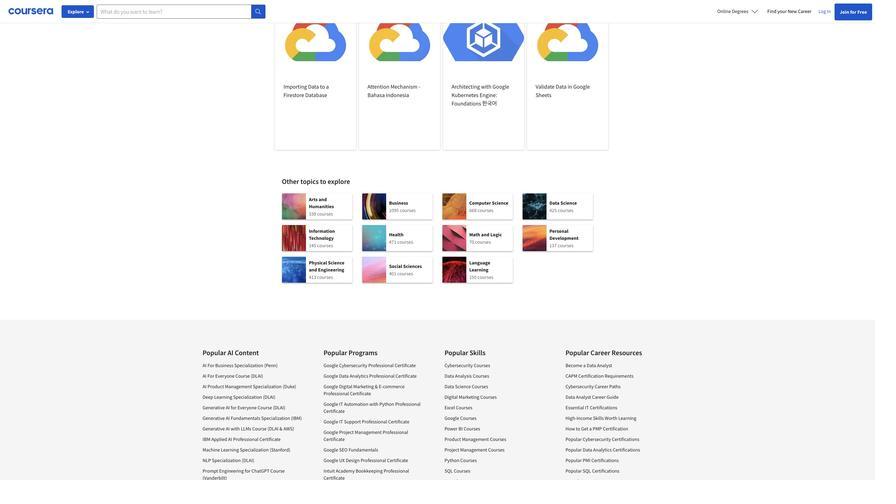 Task type: describe. For each thing, give the bounding box(es) containing it.
for for business
[[208, 362, 214, 369]]

in
[[827, 8, 831, 14]]

social
[[389, 263, 402, 269]]

courses inside computer science 668 courses
[[478, 207, 494, 213]]

popular for popular data analytics certifications
[[566, 447, 582, 453]]

become a data analyst link
[[566, 362, 613, 369]]

google for google cybersecurity professional certificate
[[324, 362, 338, 369]]

nlp
[[203, 457, 211, 464]]

python inside google it automation with python professional certificate
[[380, 401, 394, 408]]

courses inside social sciences 401 courses
[[398, 270, 413, 277]]

popular for popular career resources
[[566, 348, 589, 357]]

a for to
[[326, 83, 329, 90]]

certificate for intuit academy bookkeeping professional certificate
[[324, 475, 345, 480]]

courses inside personal development 137 courses
[[558, 242, 574, 249]]

certificate inside google it automation with python professional certificate
[[324, 408, 345, 415]]

generative ai fundamentals specialization (ibm)
[[203, 415, 302, 422]]

(dlai) down ai product management specialization (duke) at the bottom left
[[263, 394, 276, 400]]

importing data to a firestore database
[[284, 83, 329, 99]]

logic
[[491, 231, 502, 238]]

1 horizontal spatial product
[[445, 436, 461, 443]]

(dlai) up the ai product management specialization (duke) link
[[251, 373, 263, 379]]

1 vertical spatial a
[[584, 362, 586, 369]]

2 horizontal spatial for
[[851, 9, 857, 15]]

google inside validate data in google sheets
[[574, 83, 590, 90]]

(dlai) up (dlai
[[273, 405, 286, 411]]

generative ai fundamentals specialization (ibm) link
[[203, 415, 302, 422]]

cybersecurity up analysis
[[445, 362, 473, 369]]

machine learning specialization (stanford) link
[[203, 447, 291, 453]]

other topics to explore
[[282, 177, 350, 186]]

(vanderbilt)
[[203, 475, 227, 480]]

google for google project management professional certificate
[[324, 429, 338, 436]]

engine:
[[480, 91, 497, 99]]

degrees
[[732, 8, 749, 14]]

to for topics
[[320, 177, 326, 186]]

popular skills
[[445, 348, 486, 357]]

fundamentals for ai
[[231, 415, 260, 422]]

design
[[346, 457, 360, 464]]

cybersecurity down how to get a pmp certification
[[583, 436, 611, 443]]

data down data analysis courses
[[445, 384, 454, 390]]

ai product management specialization (duke)
[[203, 384, 296, 390]]

learning right worth
[[619, 415, 637, 422]]

analytics for certifications
[[594, 447, 612, 453]]

career down cybersecurity career paths
[[592, 394, 606, 400]]

2 sql from the left
[[583, 468, 591, 474]]

1 vertical spatial certification
[[603, 426, 629, 432]]

prompt
[[203, 468, 218, 474]]

data left analysis
[[445, 373, 454, 379]]

data up capm certification requirements
[[587, 362, 596, 369]]

language
[[469, 260, 491, 266]]

and inside physical science and engineering 413 courses
[[309, 267, 317, 273]]

1095
[[389, 207, 399, 213]]

courses down python courses link
[[454, 468, 471, 474]]

a for get
[[590, 426, 592, 432]]

professional up google data analytics professional certificate
[[369, 362, 394, 369]]

specialization up (dlai
[[261, 415, 290, 422]]

ai for everyone course (dlai) link
[[203, 373, 263, 379]]

sheets
[[536, 91, 552, 99]]

data science courses
[[445, 384, 489, 390]]

data down popular programs
[[339, 373, 349, 379]]

(ibm)
[[291, 415, 302, 422]]

list for popular programs
[[324, 362, 424, 480]]

explore
[[68, 8, 84, 15]]

arts and humanities 338 courses
[[309, 196, 334, 217]]

google project management professional certificate
[[324, 429, 408, 443]]

power
[[445, 426, 458, 432]]

free
[[858, 9, 867, 15]]

online degrees
[[718, 8, 749, 14]]

business inside footer
[[215, 362, 234, 369]]

attention
[[368, 83, 390, 90]]

courses up power bi courses
[[460, 415, 477, 422]]

google inside architecting with google kubernetes engine: foundations 한국어
[[493, 83, 509, 90]]

arts
[[309, 196, 318, 203]]

courses up the digital marketing courses link
[[472, 384, 489, 390]]

certificate for google it support professional certificate
[[388, 419, 410, 425]]

machine learning specialization (stanford)
[[203, 447, 291, 453]]

145
[[309, 242, 316, 249]]

popular career resources
[[566, 348, 642, 357]]

technology
[[309, 235, 334, 241]]

course for chatgpt
[[271, 468, 285, 474]]

professional inside google it automation with python professional certificate
[[395, 401, 421, 408]]

fundamentals for seo
[[349, 447, 378, 453]]

management down product management courses link
[[460, 447, 487, 453]]

engineering inside prompt engineering for chatgpt course (vanderbilt)
[[219, 468, 244, 474]]

cybersecurity down popular programs
[[339, 362, 368, 369]]

courses up the google courses link
[[456, 405, 473, 411]]

certificate for google ux design professional certificate
[[387, 457, 408, 464]]

popular for popular skills
[[445, 348, 468, 357]]

courses inside health 471 courses
[[398, 239, 413, 245]]

1 vertical spatial python
[[445, 457, 460, 464]]

1 sql from the left
[[445, 468, 453, 474]]

specialization down 'ibm applied ai professional certificate'
[[240, 447, 269, 453]]

0 vertical spatial analyst
[[597, 362, 613, 369]]

how to get a pmp certification link
[[566, 426, 629, 432]]

essential it certifications
[[566, 405, 618, 411]]

(penn)
[[264, 362, 278, 369]]

data science courses link
[[445, 384, 489, 390]]

it inside google it automation with python professional certificate
[[339, 401, 343, 408]]

professional for google data analytics professional certificate
[[369, 373, 395, 379]]

architecting with google kubernetes engine: foundations 한국어
[[452, 83, 509, 107]]

cybersecurity courses link
[[445, 362, 490, 369]]

courses inside the arts and humanities 338 courses
[[317, 211, 333, 217]]

architecting with google kubernetes engine: foundations 한국어 link
[[443, 15, 524, 150]]

management inside google project management professional certificate
[[355, 429, 382, 436]]

management up project management courses at the right of the page
[[462, 436, 489, 443]]

certificate for google project management professional certificate
[[324, 436, 345, 443]]

courses down the data science courses at the right of page
[[481, 394, 497, 400]]

data analyst career guide
[[566, 394, 619, 400]]

deep learning specialization (dlai) link
[[203, 394, 276, 400]]

mechanism
[[391, 83, 418, 90]]

importing data to a firestore database link
[[275, 15, 356, 150]]

certificate inside google digital marketing & e-commerce professional certificate
[[350, 391, 371, 397]]

google seo fundamentals link
[[324, 447, 378, 453]]

google it support professional certificate link
[[324, 419, 410, 425]]

analytics for professional
[[350, 373, 368, 379]]

popular for popular cybersecurity certifications
[[566, 436, 582, 443]]

popular pmi certifications
[[566, 457, 619, 464]]

bi
[[459, 426, 463, 432]]

data up "pmi"
[[583, 447, 593, 453]]

footer containing popular ai content
[[0, 320, 876, 480]]

power bi courses link
[[445, 426, 480, 432]]

sql courses
[[445, 468, 471, 474]]

marketing inside google digital marketing & e-commerce professional certificate
[[354, 384, 374, 390]]

popular data analytics certifications
[[566, 447, 641, 453]]

0 horizontal spatial skills
[[470, 348, 486, 357]]

excel courses link
[[445, 405, 473, 411]]

learning for machine learning specialization (stanford)
[[221, 447, 239, 453]]

deep
[[203, 394, 213, 400]]

explore
[[328, 177, 350, 186]]

math and logic 70 courses
[[469, 231, 502, 245]]

computer
[[469, 200, 491, 206]]

list for popular skills
[[445, 362, 545, 480]]

courses up project management courses link
[[490, 436, 507, 443]]

google ux design professional certificate link
[[324, 457, 408, 464]]

guide
[[607, 394, 619, 400]]

project management courses
[[445, 447, 505, 453]]

coursera image
[[8, 6, 53, 17]]

career inside 'link'
[[798, 8, 812, 14]]

management up deep learning specialization (dlai) link
[[225, 384, 252, 390]]

python courses link
[[445, 457, 477, 464]]

capm certification requirements
[[566, 373, 634, 379]]

list for other topics to explore
[[282, 194, 593, 289]]

prompt engineering for chatgpt course (vanderbilt) link
[[203, 468, 285, 480]]

academy
[[336, 468, 355, 474]]

to for data
[[320, 83, 325, 90]]

google cybersecurity professional certificate
[[324, 362, 416, 369]]

science down analysis
[[455, 384, 471, 390]]

indonesia
[[386, 91, 409, 99]]

0 horizontal spatial everyone
[[215, 373, 235, 379]]

70
[[469, 239, 474, 245]]

courses down cybersecurity courses link
[[473, 373, 489, 379]]

ibm applied ai professional certificate link
[[203, 436, 281, 443]]

join
[[840, 9, 850, 15]]

1 vertical spatial marketing
[[459, 394, 480, 400]]

google it support professional certificate
[[324, 419, 410, 425]]

attention mechanism - bahasa indonesia link
[[359, 15, 440, 150]]

business inside business 1095 courses
[[389, 200, 408, 206]]

google it automation with python professional certificate
[[324, 401, 421, 415]]

popular cybersecurity certifications
[[566, 436, 640, 443]]

course down the ai for business specialization (penn)
[[236, 373, 250, 379]]

-
[[419, 83, 420, 90]]

professional inside google digital marketing & e-commerce professional certificate
[[324, 391, 349, 397]]

how to get a pmp certification
[[566, 426, 629, 432]]

programs
[[349, 348, 378, 357]]

online degrees button
[[712, 4, 764, 19]]

nlp specialization (dlai) link
[[203, 457, 254, 464]]

specialization down machine
[[212, 457, 241, 464]]

specialization down content
[[234, 362, 263, 369]]



Task type: vqa. For each thing, say whether or not it's contained in the screenshot.


Task type: locate. For each thing, give the bounding box(es) containing it.
list
[[282, 194, 593, 289], [203, 362, 303, 480], [324, 362, 424, 480], [445, 362, 545, 480], [566, 362, 667, 480]]

0 horizontal spatial python
[[380, 401, 394, 408]]

explore button
[[62, 5, 94, 18]]

0 horizontal spatial a
[[326, 83, 329, 90]]

with left llms
[[231, 426, 240, 432]]

courses down project management courses at the right of the page
[[461, 457, 477, 464]]

analytics up google digital marketing & e-commerce professional certificate link
[[350, 373, 368, 379]]

0 vertical spatial digital
[[339, 384, 353, 390]]

ai for business specialization (penn) link
[[203, 362, 278, 369]]

1 horizontal spatial fundamentals
[[349, 447, 378, 453]]

& left e-
[[375, 384, 378, 390]]

sql down "pmi"
[[583, 468, 591, 474]]

courses down computer
[[478, 207, 494, 213]]

1 horizontal spatial python
[[445, 457, 460, 464]]

with down google digital marketing & e-commerce professional certificate
[[370, 401, 379, 408]]

0 vertical spatial skills
[[470, 348, 486, 357]]

professional right "bookkeeping"
[[384, 468, 409, 474]]

1 generative from the top
[[203, 405, 225, 411]]

course inside prompt engineering for chatgpt course (vanderbilt)
[[271, 468, 285, 474]]

0 horizontal spatial product
[[208, 384, 224, 390]]

0 vertical spatial everyone
[[215, 373, 235, 379]]

137
[[550, 242, 557, 249]]

professional for ibm applied ai professional certificate
[[233, 436, 259, 443]]

list containing cybersecurity courses
[[445, 362, 545, 480]]

science right physical
[[328, 260, 345, 266]]

everyone
[[215, 373, 235, 379], [238, 405, 257, 411]]

generative ai for everyone course (dlai) link
[[203, 405, 286, 411]]

e-
[[379, 384, 383, 390]]

certifications up high-income skills worth learning link
[[590, 405, 618, 411]]

courses inside math and logic 70 courses
[[475, 239, 491, 245]]

courses inside data science 425 courses
[[558, 207, 574, 213]]

1 vertical spatial everyone
[[238, 405, 257, 411]]

analyst up capm certification requirements link
[[597, 362, 613, 369]]

a right become
[[584, 362, 586, 369]]

cybersecurity career paths
[[566, 384, 621, 390]]

1 vertical spatial analytics
[[594, 447, 612, 453]]

1 for from the top
[[208, 362, 214, 369]]

popular sql certifications link
[[566, 468, 620, 474]]

professional
[[369, 362, 394, 369], [369, 373, 395, 379], [324, 391, 349, 397], [395, 401, 421, 408], [362, 419, 387, 425], [383, 429, 408, 436], [233, 436, 259, 443], [361, 457, 386, 464], [384, 468, 409, 474]]

other
[[282, 177, 299, 186]]

2 list item from the left
[[566, 478, 667, 480]]

& left aws)
[[280, 426, 283, 432]]

471
[[389, 239, 397, 245]]

firestore
[[284, 91, 304, 99]]

science for computer science
[[492, 200, 509, 206]]

and inside the arts and humanities 338 courses
[[319, 196, 327, 203]]

certificate inside google project management professional certificate
[[324, 436, 345, 443]]

learning for language learning 150 courses
[[469, 267, 489, 273]]

0 horizontal spatial engineering
[[219, 468, 244, 474]]

list item for career
[[566, 478, 667, 480]]

professional down "commerce"
[[395, 401, 421, 408]]

ibm
[[203, 436, 210, 443]]

science inside data science 425 courses
[[561, 200, 577, 206]]

0 vertical spatial business
[[389, 200, 408, 206]]

certifications down popular data analytics certifications link at right bottom
[[592, 457, 619, 464]]

1 horizontal spatial sql
[[583, 468, 591, 474]]

courses down sciences
[[398, 270, 413, 277]]

fundamentals up google ux design professional certificate
[[349, 447, 378, 453]]

digital
[[339, 384, 353, 390], [445, 394, 458, 400]]

courses down humanities
[[317, 211, 333, 217]]

certification up cybersecurity career paths
[[579, 373, 604, 379]]

course up generative ai fundamentals specialization (ibm)
[[258, 405, 272, 411]]

for down popular ai content
[[208, 362, 214, 369]]

courses inside physical science and engineering 413 courses
[[317, 274, 333, 280]]

list containing ai for business specialization (penn)
[[203, 362, 303, 480]]

footer
[[0, 320, 876, 480]]

1 horizontal spatial and
[[319, 196, 327, 203]]

0 vertical spatial certification
[[579, 373, 604, 379]]

intuit
[[324, 468, 335, 474]]

data up 425
[[550, 200, 560, 206]]

digital up excel
[[445, 394, 458, 400]]

google data analytics professional certificate
[[324, 373, 417, 379]]

2 for from the top
[[208, 373, 214, 379]]

0 vertical spatial python
[[380, 401, 394, 408]]

importing
[[284, 83, 307, 90]]

google for google digital marketing & e-commerce professional certificate
[[324, 384, 338, 390]]

course for llms
[[252, 426, 267, 432]]

business
[[389, 200, 408, 206], [215, 362, 234, 369]]

0 vertical spatial and
[[319, 196, 327, 203]]

1 vertical spatial with
[[370, 401, 379, 408]]

popular pmi certifications link
[[566, 457, 619, 464]]

python up sql courses
[[445, 457, 460, 464]]

marketing
[[354, 384, 374, 390], [459, 394, 480, 400]]

excel courses
[[445, 405, 473, 411]]

with
[[481, 83, 492, 90], [370, 401, 379, 408], [231, 426, 240, 432]]

1 vertical spatial analyst
[[576, 394, 591, 400]]

list for popular ai content
[[203, 362, 303, 480]]

it for popular career resources
[[585, 405, 589, 411]]

0 horizontal spatial sql
[[445, 468, 453, 474]]

popular for popular programs
[[324, 348, 347, 357]]

high-income skills worth learning link
[[566, 415, 637, 422]]

0 horizontal spatial for
[[231, 405, 237, 411]]

python courses
[[445, 457, 477, 464]]

popular up cybersecurity courses
[[445, 348, 468, 357]]

specialization down ai product management specialization (duke) at the bottom left
[[233, 394, 262, 400]]

certificate inside intuit academy bookkeeping professional certificate
[[324, 475, 345, 480]]

google digital marketing & e-commerce professional certificate
[[324, 384, 405, 397]]

popular
[[203, 348, 226, 357], [324, 348, 347, 357], [445, 348, 468, 357], [566, 348, 589, 357], [566, 436, 582, 443], [566, 447, 582, 453], [566, 457, 582, 464], [566, 468, 582, 474]]

1 vertical spatial &
[[280, 426, 283, 432]]

data up essential
[[566, 394, 575, 400]]

popular down how
[[566, 436, 582, 443]]

(dlai) down 'machine learning specialization (stanford)' link
[[242, 457, 254, 464]]

(dlai
[[268, 426, 279, 432]]

google digital marketing & e-commerce professional certificate link
[[324, 384, 405, 397]]

0 horizontal spatial business
[[215, 362, 234, 369]]

google for google data analytics professional certificate
[[324, 373, 338, 379]]

science right computer
[[492, 200, 509, 206]]

career up become a data analyst in the bottom of the page
[[591, 348, 611, 357]]

google courses link
[[445, 415, 477, 422]]

(stanford)
[[270, 447, 291, 453]]

and
[[319, 196, 327, 203], [481, 231, 490, 238], [309, 267, 317, 273]]

sql courses link
[[445, 468, 471, 474]]

courses inside language learning 150 courses
[[478, 274, 494, 280]]

essential it certifications link
[[566, 405, 618, 411]]

1 horizontal spatial list item
[[566, 478, 667, 480]]

1 horizontal spatial everyone
[[238, 405, 257, 411]]

certification down worth
[[603, 426, 629, 432]]

professional for google it support professional certificate
[[362, 419, 387, 425]]

1 horizontal spatial engineering
[[318, 267, 344, 273]]

google project management professional certificate link
[[324, 429, 408, 443]]

0 horizontal spatial and
[[309, 267, 317, 273]]

management down google it support professional certificate 'link'
[[355, 429, 382, 436]]

1 vertical spatial skills
[[593, 415, 604, 422]]

data inside data science 425 courses
[[550, 200, 560, 206]]

sql down python courses link
[[445, 468, 453, 474]]

150
[[469, 274, 477, 280]]

certifications up popular data analytics certifications
[[612, 436, 640, 443]]

certifications down popular pmi certifications link at the bottom right
[[592, 468, 620, 474]]

learning up "nlp specialization (dlai)" "link"
[[221, 447, 239, 453]]

0 vertical spatial product
[[208, 384, 224, 390]]

1 vertical spatial fundamentals
[[349, 447, 378, 453]]

certifications for popular pmi certifications
[[592, 457, 619, 464]]

and right the math
[[481, 231, 490, 238]]

it for popular programs
[[339, 419, 343, 425]]

0 vertical spatial with
[[481, 83, 492, 90]]

courses down development
[[558, 242, 574, 249]]

professional down llms
[[233, 436, 259, 443]]

capm certification requirements link
[[566, 373, 634, 379]]

certifications down popular cybersecurity certifications
[[613, 447, 641, 453]]

2 horizontal spatial a
[[590, 426, 592, 432]]

validate data in google sheets
[[536, 83, 590, 99]]

2 vertical spatial generative
[[203, 426, 225, 432]]

0 horizontal spatial fundamentals
[[231, 415, 260, 422]]

social sciences 401 courses
[[389, 263, 422, 277]]

for down deep learning specialization (dlai) link
[[231, 405, 237, 411]]

2 vertical spatial a
[[590, 426, 592, 432]]

generative for generative ai for everyone course (dlai)
[[203, 405, 225, 411]]

data science 425 courses
[[550, 200, 577, 213]]

1 horizontal spatial with
[[370, 401, 379, 408]]

it up income
[[585, 405, 589, 411]]

한국어
[[483, 100, 497, 107]]

1 horizontal spatial analytics
[[594, 447, 612, 453]]

learning inside language learning 150 courses
[[469, 267, 489, 273]]

career right new
[[798, 8, 812, 14]]

science for data science
[[561, 200, 577, 206]]

professional for intuit academy bookkeeping professional certificate
[[384, 468, 409, 474]]

0 horizontal spatial list item
[[445, 478, 545, 480]]

skills
[[470, 348, 486, 357], [593, 415, 604, 422]]

project down "support"
[[339, 429, 354, 436]]

popular for popular pmi certifications
[[566, 457, 582, 464]]

list item
[[445, 478, 545, 480], [566, 478, 667, 480]]

project up python courses link
[[445, 447, 459, 453]]

list item for skills
[[445, 478, 545, 480]]

engineering inside physical science and engineering 413 courses
[[318, 267, 344, 273]]

google inside google project management professional certificate
[[324, 429, 338, 436]]

0 horizontal spatial marketing
[[354, 384, 374, 390]]

career down capm certification requirements
[[595, 384, 609, 390]]

skills up pmp
[[593, 415, 604, 422]]

nlp specialization (dlai)
[[203, 457, 254, 464]]

generative for generative ai fundamentals specialization (ibm)
[[203, 415, 225, 422]]

0 vertical spatial &
[[375, 384, 378, 390]]

1 horizontal spatial digital
[[445, 394, 458, 400]]

1 vertical spatial product
[[445, 436, 461, 443]]

1 vertical spatial and
[[481, 231, 490, 238]]

list containing arts and humanities
[[282, 194, 593, 289]]

2 vertical spatial with
[[231, 426, 240, 432]]

with inside google it automation with python professional certificate
[[370, 401, 379, 408]]

google for google courses
[[445, 415, 459, 422]]

aws)
[[284, 426, 294, 432]]

course down generative ai fundamentals specialization (ibm) link
[[252, 426, 267, 432]]

certifications for popular sql certifications
[[592, 468, 620, 474]]

product management courses
[[445, 436, 507, 443]]

1 vertical spatial digital
[[445, 394, 458, 400]]

science inside computer science 668 courses
[[492, 200, 509, 206]]

to inside "importing data to a firestore database"
[[320, 83, 325, 90]]

1 horizontal spatial &
[[375, 384, 378, 390]]

marketing down google data analytics professional certificate
[[354, 384, 374, 390]]

marketing down the data science courses at the right of page
[[459, 394, 480, 400]]

0 horizontal spatial digital
[[339, 384, 353, 390]]

professional inside google project management professional certificate
[[383, 429, 408, 436]]

2 vertical spatial to
[[576, 426, 581, 432]]

project management courses link
[[445, 447, 505, 453]]

2 horizontal spatial with
[[481, 83, 492, 90]]

learning down language
[[469, 267, 489, 273]]

2 generative from the top
[[203, 415, 225, 422]]

analyst up essential it certifications link
[[576, 394, 591, 400]]

popular up the ai for business specialization (penn)
[[203, 348, 226, 357]]

generative ai for everyone course (dlai)
[[203, 405, 286, 411]]

(dlai)
[[251, 373, 263, 379], [263, 394, 276, 400], [273, 405, 286, 411], [242, 457, 254, 464]]

specialization down (penn)
[[253, 384, 282, 390]]

1 horizontal spatial business
[[389, 200, 408, 206]]

professional for google ux design professional certificate
[[361, 457, 386, 464]]

engineering down "nlp specialization (dlai)" "link"
[[219, 468, 244, 474]]

professional for google project management professional certificate
[[383, 429, 408, 436]]

0 vertical spatial generative
[[203, 405, 225, 411]]

science for physical science and engineering
[[328, 260, 345, 266]]

google for google seo fundamentals
[[324, 447, 338, 453]]

commerce
[[383, 384, 405, 390]]

join for free link
[[835, 4, 873, 20]]

list for popular career resources
[[566, 362, 667, 480]]

1 list item from the left
[[445, 478, 545, 480]]

and for math
[[481, 231, 490, 238]]

engineering down physical
[[318, 267, 344, 273]]

for for (vanderbilt)
[[245, 468, 251, 474]]

machine
[[203, 447, 220, 453]]

science up personal
[[561, 200, 577, 206]]

popular sql certifications
[[566, 468, 620, 474]]

and inside math and logic 70 courses
[[481, 231, 490, 238]]

What do you want to learn? text field
[[97, 4, 252, 18]]

popular down popular pmi certifications
[[566, 468, 582, 474]]

2 horizontal spatial and
[[481, 231, 490, 238]]

how
[[566, 426, 575, 432]]

google
[[493, 83, 509, 90], [574, 83, 590, 90], [324, 362, 338, 369], [324, 373, 338, 379], [324, 384, 338, 390], [324, 401, 338, 408], [445, 415, 459, 422], [324, 419, 338, 425], [324, 429, 338, 436], [324, 447, 338, 453], [324, 457, 338, 464]]

ai
[[228, 348, 234, 357], [203, 362, 207, 369], [203, 373, 207, 379], [203, 384, 207, 390], [226, 405, 230, 411], [226, 415, 230, 422], [226, 426, 230, 432], [228, 436, 232, 443]]

business up 1095
[[389, 200, 408, 206]]

find your new career link
[[764, 7, 815, 16]]

0 vertical spatial to
[[320, 83, 325, 90]]

certifications for popular cybersecurity certifications
[[612, 436, 640, 443]]

it left automation
[[339, 401, 343, 408]]

0 vertical spatial marketing
[[354, 384, 374, 390]]

with up engine:
[[481, 83, 492, 90]]

python
[[380, 401, 394, 408], [445, 457, 460, 464]]

excel
[[445, 405, 455, 411]]

and for arts
[[319, 196, 327, 203]]

google inside google it automation with python professional certificate
[[324, 401, 338, 408]]

1 vertical spatial for
[[208, 373, 214, 379]]

and up humanities
[[319, 196, 327, 203]]

everyone up generative ai fundamentals specialization (ibm) link
[[238, 405, 257, 411]]

applied
[[211, 436, 227, 443]]

1 vertical spatial generative
[[203, 415, 225, 422]]

1 vertical spatial business
[[215, 362, 234, 369]]

courses up data analysis courses link
[[474, 362, 490, 369]]

validate data in google sheets link
[[528, 15, 608, 150]]

0 vertical spatial fundamentals
[[231, 415, 260, 422]]

sql
[[445, 468, 453, 474], [583, 468, 591, 474]]

1 vertical spatial engineering
[[219, 468, 244, 474]]

certificate for ibm applied ai professional certificate
[[260, 436, 281, 443]]

a right get
[[590, 426, 592, 432]]

courses inside information technology 145 courses
[[317, 242, 333, 249]]

fundamentals up llms
[[231, 415, 260, 422]]

2 vertical spatial and
[[309, 267, 317, 273]]

science
[[492, 200, 509, 206], [561, 200, 577, 206], [328, 260, 345, 266], [455, 384, 471, 390]]

1 horizontal spatial analyst
[[597, 362, 613, 369]]

professional up "bookkeeping"
[[361, 457, 386, 464]]

certification
[[579, 373, 604, 379], [603, 426, 629, 432]]

course for everyone
[[258, 405, 272, 411]]

1 horizontal spatial for
[[245, 468, 251, 474]]

3 generative from the top
[[203, 426, 225, 432]]

list containing become a data analyst
[[566, 362, 667, 480]]

courses up product management courses link
[[464, 426, 480, 432]]

0 horizontal spatial &
[[280, 426, 283, 432]]

health
[[389, 231, 404, 238]]

physical
[[309, 260, 327, 266]]

0 vertical spatial for
[[851, 9, 857, 15]]

physical science and engineering 413 courses
[[309, 260, 345, 280]]

data inside "importing data to a firestore database"
[[308, 83, 319, 90]]

digital up automation
[[339, 384, 353, 390]]

1 vertical spatial to
[[320, 177, 326, 186]]

0 vertical spatial for
[[208, 362, 214, 369]]

popular data analytics certifications link
[[566, 447, 641, 453]]

2 vertical spatial for
[[245, 468, 251, 474]]

to right topics
[[320, 177, 326, 186]]

popular for popular sql certifications
[[566, 468, 582, 474]]

for right join
[[851, 9, 857, 15]]

1 horizontal spatial marketing
[[459, 394, 480, 400]]

for for everyone
[[208, 373, 214, 379]]

data inside validate data in google sheets
[[556, 83, 567, 90]]

1 vertical spatial project
[[445, 447, 459, 453]]

paths
[[610, 384, 621, 390]]

learning right deep
[[214, 394, 232, 400]]

0 horizontal spatial with
[[231, 426, 240, 432]]

automation
[[344, 401, 369, 408]]

professional inside intuit academy bookkeeping professional certificate
[[384, 468, 409, 474]]

learning for deep learning specialization (dlai)
[[214, 394, 232, 400]]

product down power
[[445, 436, 461, 443]]

1 horizontal spatial skills
[[593, 415, 604, 422]]

courses right 425
[[558, 207, 574, 213]]

google for google it support professional certificate
[[324, 419, 338, 425]]

analytics
[[350, 373, 368, 379], [594, 447, 612, 453]]

engineering
[[318, 267, 344, 273], [219, 468, 244, 474]]

google for google ux design professional certificate
[[324, 457, 338, 464]]

architecting
[[452, 83, 480, 90]]

google seo fundamentals
[[324, 447, 378, 453]]

science inside physical science and engineering 413 courses
[[328, 260, 345, 266]]

401
[[389, 270, 397, 277]]

popular for popular ai content
[[203, 348, 226, 357]]

certificate
[[395, 362, 416, 369], [396, 373, 417, 379], [350, 391, 371, 397], [324, 408, 345, 415], [388, 419, 410, 425], [260, 436, 281, 443], [324, 436, 345, 443], [387, 457, 408, 464], [324, 475, 345, 480]]

0 horizontal spatial analytics
[[350, 373, 368, 379]]

for inside prompt engineering for chatgpt course (vanderbilt)
[[245, 468, 251, 474]]

0 vertical spatial project
[[339, 429, 354, 436]]

1 vertical spatial for
[[231, 405, 237, 411]]

course right chatgpt
[[271, 468, 285, 474]]

project inside google project management professional certificate
[[339, 429, 354, 436]]

& inside google digital marketing & e-commerce professional certificate
[[375, 384, 378, 390]]

courses down product management courses
[[488, 447, 505, 453]]

product management courses link
[[445, 436, 507, 443]]

join for free
[[840, 9, 867, 15]]

0 horizontal spatial project
[[339, 429, 354, 436]]

professional up e-
[[369, 373, 395, 379]]

digital inside google digital marketing & e-commerce professional certificate
[[339, 384, 353, 390]]

course
[[236, 373, 250, 379], [258, 405, 272, 411], [252, 426, 267, 432], [271, 468, 285, 474]]

courses right 1095
[[400, 207, 416, 213]]

0 vertical spatial engineering
[[318, 267, 344, 273]]

certificate for google data analytics professional certificate
[[396, 373, 417, 379]]

1 horizontal spatial project
[[445, 447, 459, 453]]

generative for generative ai with llms course (dlai & aws)
[[203, 426, 225, 432]]

worth
[[605, 415, 618, 422]]

1 horizontal spatial a
[[584, 362, 586, 369]]

analytics down popular cybersecurity certifications link
[[594, 447, 612, 453]]

high-income skills worth learning
[[566, 415, 637, 422]]

cybersecurity down 'capm'
[[566, 384, 594, 390]]

courses inside business 1095 courses
[[400, 207, 416, 213]]

certifications for essential it certifications
[[590, 405, 618, 411]]

a inside "importing data to a firestore database"
[[326, 83, 329, 90]]

courses
[[474, 362, 490, 369], [473, 373, 489, 379], [472, 384, 489, 390], [481, 394, 497, 400], [456, 405, 473, 411], [460, 415, 477, 422], [464, 426, 480, 432], [490, 436, 507, 443], [488, 447, 505, 453], [461, 457, 477, 464], [454, 468, 471, 474]]

0 vertical spatial a
[[326, 83, 329, 90]]

list containing google cybersecurity professional certificate
[[324, 362, 424, 480]]

None search field
[[97, 4, 266, 18]]

google for google it automation with python professional certificate
[[324, 401, 338, 408]]

0 vertical spatial analytics
[[350, 373, 368, 379]]

courses down technology
[[317, 242, 333, 249]]

for for (dlai)
[[231, 405, 237, 411]]

with inside architecting with google kubernetes engine: foundations 한국어
[[481, 83, 492, 90]]

google inside google digital marketing & e-commerce professional certificate
[[324, 384, 338, 390]]

get
[[581, 426, 589, 432]]

0 horizontal spatial analyst
[[576, 394, 591, 400]]

cybersecurity career paths link
[[566, 384, 621, 390]]

skills up cybersecurity courses
[[470, 348, 486, 357]]



